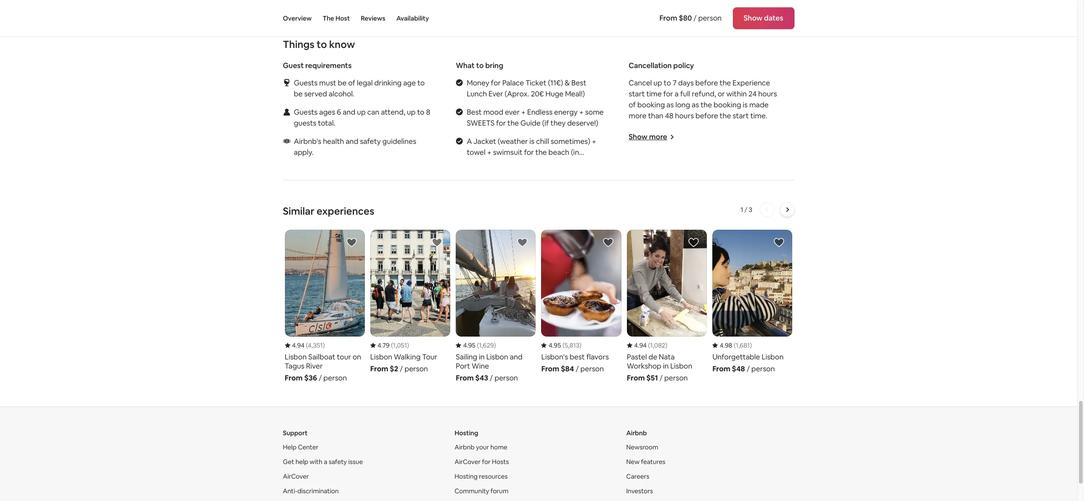 Task type: describe. For each thing, give the bounding box(es) containing it.
rating 4.94 out of 5; 4,351 reviews image
[[285, 341, 325, 349]]

support
[[283, 429, 308, 437]]

4.94 ( 4,351 )
[[292, 341, 325, 349]]

hosting for hosting
[[455, 429, 478, 437]]

availability
[[397, 14, 429, 22]]

person for from $36 / person
[[324, 373, 347, 383]]

1 booking from the left
[[638, 100, 665, 110]]

4.94 ( 1,082 )
[[635, 341, 668, 349]]

aircover for aircover for hosts
[[455, 458, 481, 466]]

from $80 / person
[[660, 13, 722, 23]]

towel
[[467, 148, 486, 157]]

1 vertical spatial be
[[294, 89, 303, 99]]

from for from $80 / person
[[660, 13, 678, 23]]

show dates
[[744, 13, 784, 23]]

attend,
[[381, 107, 405, 117]]

age
[[403, 78, 416, 88]]

48
[[665, 111, 674, 121]]

0 horizontal spatial safety
[[329, 458, 347, 466]]

know
[[329, 38, 355, 51]]

things
[[283, 38, 315, 51]]

within
[[727, 89, 747, 99]]

forum
[[491, 487, 509, 495]]

+ down deserve!)
[[592, 137, 597, 146]]

rating 4.95 out of 5; 5,813 reviews image
[[542, 341, 582, 349]]

lunch
[[467, 89, 487, 99]]

sailing in lisbon and port wine group
[[456, 230, 536, 383]]

time.
[[751, 111, 768, 121]]

/ for from $43 / person
[[490, 373, 493, 383]]

) for $51
[[666, 341, 668, 349]]

) for $43
[[494, 341, 496, 349]]

sweets
[[467, 118, 495, 128]]

from for from $51 / person
[[627, 373, 645, 383]]

guests must be of legal drinking age to be served alcohol.
[[294, 78, 425, 99]]

community
[[455, 487, 489, 495]]

person for from $48 / person
[[752, 364, 775, 374]]

rating 4.94 out of 5; 1,082 reviews image
[[627, 341, 668, 349]]

the inside a jacket (weather is chill sometimes) + towel + swimsuit for the beach (in summer only!)
[[536, 148, 547, 157]]

served
[[304, 89, 327, 99]]

and inside guests ages 6 and up can attend, up to 8 guests total.
[[343, 107, 356, 117]]

from $36 / person
[[285, 373, 347, 383]]

1,051
[[393, 341, 407, 349]]

person for from $84 / person
[[581, 364, 604, 374]]

airbnb's
[[294, 137, 322, 146]]

save this experience image for from $43 / person
[[517, 237, 528, 248]]

for left hosts
[[482, 458, 491, 466]]

features
[[641, 458, 666, 466]]

/ for from $84 / person
[[576, 364, 579, 374]]

$2
[[390, 364, 398, 374]]

huge
[[546, 89, 564, 99]]

save this experience image for from $51 / person
[[689, 237, 700, 248]]

the inside best mood ever + endless energy + some sweets for the guide (if they deserve!)
[[508, 118, 519, 128]]

more inside cancel up to 7 days before the experience start time for a full refund, or within 24 hours of booking as long as the booking is made more than 48 hours before the start time.
[[629, 111, 647, 121]]

6
[[337, 107, 341, 117]]

aircover for hosts
[[455, 458, 509, 466]]

( for $43
[[477, 341, 479, 349]]

(11€)
[[548, 78, 563, 88]]

for inside best mood ever + endless energy + some sweets for the guide (if they deserve!)
[[496, 118, 506, 128]]

cancellation
[[629, 61, 672, 70]]

sometimes)
[[551, 137, 591, 146]]

experience
[[733, 78, 770, 88]]

some
[[585, 107, 604, 117]]

guest requirements
[[283, 61, 352, 70]]

) for $2
[[407, 341, 409, 349]]

( for $48
[[734, 341, 736, 349]]

save this experience image
[[603, 237, 614, 248]]

jacket
[[474, 137, 496, 146]]

( for $84
[[563, 341, 565, 349]]

best inside best mood ever + endless energy + some sweets for the guide (if they deserve!)
[[467, 107, 482, 117]]

availability button
[[397, 0, 429, 37]]

lisbon walking tour group
[[370, 230, 451, 374]]

24
[[749, 89, 757, 99]]

0 vertical spatial before
[[696, 78, 718, 88]]

4.95 ( 5,813 )
[[549, 341, 582, 349]]

from for from $36 / person
[[285, 373, 303, 383]]

person for from $51 / person
[[665, 373, 688, 383]]

the up or
[[720, 78, 731, 88]]

newsroom
[[627, 443, 659, 451]]

airbnb for airbnb
[[627, 429, 647, 437]]

ever
[[505, 107, 520, 117]]

show for show dates
[[744, 13, 763, 23]]

guests for guests must be of legal drinking age to be served alcohol.
[[294, 78, 318, 88]]

/ for from $80 / person
[[694, 13, 697, 23]]

cancel up to 7 days before the experience start time for a full refund, or within 24 hours of booking as long as the booking is made more than 48 hours before the start time.
[[629, 78, 777, 121]]

ever
[[489, 89, 503, 99]]

person for from $80 / person
[[699, 13, 722, 23]]

made
[[750, 100, 769, 110]]

reviews
[[361, 14, 386, 22]]

/ for from $2 / person
[[400, 364, 403, 374]]

1,082
[[650, 341, 666, 349]]

$43
[[476, 373, 488, 383]]

) for $36
[[323, 341, 325, 349]]

anti-discrimination link
[[283, 487, 339, 495]]

the down or
[[720, 111, 731, 121]]

total.
[[318, 118, 336, 128]]

rating 4.79 out of 5; 1,051 reviews image
[[370, 341, 409, 349]]

newsroom link
[[627, 443, 659, 451]]

guide
[[521, 118, 541, 128]]

airbnb for airbnb your home
[[455, 443, 475, 451]]

4,351
[[308, 341, 323, 349]]

up inside cancel up to 7 days before the experience start time for a full refund, or within 24 hours of booking as long as the booking is made more than 48 hours before the start time.
[[654, 78, 662, 88]]

( for $51
[[648, 341, 650, 349]]

discrimination
[[298, 487, 339, 495]]

from for from $43 / person
[[456, 373, 474, 383]]

5,813
[[565, 341, 580, 349]]

endless
[[527, 107, 553, 117]]

time
[[647, 89, 662, 99]]

1 as from the left
[[667, 100, 674, 110]]

help
[[283, 443, 297, 451]]

hosts
[[492, 458, 509, 466]]

is inside cancel up to 7 days before the experience start time for a full refund, or within 24 hours of booking as long as the booking is made more than 48 hours before the start time.
[[743, 100, 748, 110]]

person for from $2 / person
[[405, 364, 428, 374]]

1
[[741, 206, 744, 214]]

anti-
[[283, 487, 298, 495]]

unforgettable lisbon group
[[713, 230, 793, 374]]

4.94 for $51
[[635, 341, 647, 349]]

$48
[[732, 364, 745, 374]]

for inside money for palace ticket (11€) & best lunch ever (aprox. 20€ huge meal!)
[[491, 78, 501, 88]]

health
[[323, 137, 344, 146]]

deserve!)
[[567, 118, 599, 128]]

) for $48
[[750, 341, 752, 349]]

investors link
[[627, 487, 653, 495]]

1 vertical spatial start
[[733, 111, 749, 121]]

refund,
[[692, 89, 716, 99]]

(aprox.
[[505, 89, 530, 99]]

bring
[[486, 61, 504, 70]]

from for from $84 / person
[[542, 364, 560, 374]]

(in
[[571, 148, 579, 157]]

rating 4.95 out of 5; 1,629 reviews image
[[456, 341, 496, 349]]

a inside cancel up to 7 days before the experience start time for a full refund, or within 24 hours of booking as long as the booking is made more than 48 hours before the start time.
[[675, 89, 679, 99]]

1 horizontal spatial up
[[407, 107, 416, 117]]

save this experience image for from $48 / person
[[774, 237, 785, 248]]

best inside money for palace ticket (11€) & best lunch ever (aprox. 20€ huge meal!)
[[572, 78, 587, 88]]

show for show more
[[629, 132, 648, 142]]

mood
[[484, 107, 504, 117]]



Task type: locate. For each thing, give the bounding box(es) containing it.
0 vertical spatial start
[[629, 89, 645, 99]]

1 horizontal spatial as
[[692, 100, 699, 110]]

1 horizontal spatial aircover
[[455, 458, 481, 466]]

guests inside guests ages 6 and up can attend, up to 8 guests total.
[[294, 107, 318, 117]]

a left full
[[675, 89, 679, 99]]

as right long
[[692, 100, 699, 110]]

4.98 ( 1,681 )
[[720, 341, 752, 349]]

up up time
[[654, 78, 662, 88]]

1 vertical spatial is
[[530, 137, 535, 146]]

1 vertical spatial of
[[629, 100, 636, 110]]

to inside the guests must be of legal drinking age to be served alcohol.
[[418, 78, 425, 88]]

0 vertical spatial best
[[572, 78, 587, 88]]

/ inside 'lisbon walking tour' group
[[400, 364, 403, 374]]

5 save this experience image from the left
[[774, 237, 785, 248]]

) inside pastel de nata workshop in lisbon group
[[666, 341, 668, 349]]

0 vertical spatial guests
[[294, 78, 318, 88]]

4.94 inside lisbon sailboat tour on tagus river group
[[292, 341, 305, 349]]

4 save this experience image from the left
[[689, 237, 700, 248]]

1 4.95 from the left
[[463, 341, 476, 349]]

(weather
[[498, 137, 528, 146]]

( up $84
[[563, 341, 565, 349]]

from for from $48 / person
[[713, 364, 731, 374]]

1 vertical spatial guests
[[294, 107, 318, 117]]

4.94 for $36
[[292, 341, 305, 349]]

person inside pastel de nata workshop in lisbon group
[[665, 373, 688, 383]]

money
[[467, 78, 490, 88]]

swimsuit
[[493, 148, 523, 157]]

for down "(weather"
[[524, 148, 534, 157]]

cancellation policy
[[629, 61, 694, 70]]

a
[[467, 137, 472, 146]]

aircover
[[455, 458, 481, 466], [283, 472, 309, 481]]

for down mood
[[496, 118, 506, 128]]

( up $51
[[648, 341, 650, 349]]

0 horizontal spatial be
[[294, 89, 303, 99]]

the host button
[[323, 0, 350, 37]]

safety left issue
[[329, 458, 347, 466]]

guests up served
[[294, 78, 318, 88]]

is left made
[[743, 100, 748, 110]]

) up from $48 / person
[[750, 341, 752, 349]]

the down refund,
[[701, 100, 712, 110]]

2 hosting from the top
[[455, 472, 478, 481]]

save this experience image for from $2 / person
[[432, 237, 443, 248]]

/ for from $48 / person
[[747, 364, 750, 374]]

0 vertical spatial more
[[629, 111, 647, 121]]

from left $2
[[370, 364, 388, 374]]

days
[[679, 78, 694, 88]]

4.79 ( 1,051 )
[[378, 341, 409, 349]]

to left know
[[317, 38, 327, 51]]

chill
[[536, 137, 549, 146]]

4.94 inside pastel de nata workshop in lisbon group
[[635, 341, 647, 349]]

for down 7
[[664, 89, 673, 99]]

( inside pastel de nata workshop in lisbon group
[[648, 341, 650, 349]]

( inside unforgettable lisbon group
[[734, 341, 736, 349]]

4.95 left 5,813
[[549, 341, 561, 349]]

1 vertical spatial airbnb
[[455, 443, 475, 451]]

( up $43 in the left of the page
[[477, 341, 479, 349]]

community forum link
[[455, 487, 509, 495]]

/ right 1 at the right top
[[745, 206, 748, 214]]

2 as from the left
[[692, 100, 699, 110]]

3 ( from the left
[[477, 341, 479, 349]]

from left $48
[[713, 364, 731, 374]]

guests
[[294, 118, 317, 128]]

more left the than
[[629, 111, 647, 121]]

/ right $48
[[747, 364, 750, 374]]

aircover for aircover link
[[283, 472, 309, 481]]

airbnb up newsroom
[[627, 429, 647, 437]]

person inside sailing in lisbon and port wine group
[[495, 373, 518, 383]]

0 horizontal spatial 4.94
[[292, 341, 305, 349]]

2 save this experience image from the left
[[432, 237, 443, 248]]

0 vertical spatial is
[[743, 100, 748, 110]]

person inside 'lisbon walking tour' group
[[405, 364, 428, 374]]

) inside unforgettable lisbon group
[[750, 341, 752, 349]]

person right $2
[[405, 364, 428, 374]]

4.94 left 4,351
[[292, 341, 305, 349]]

6 ) from the left
[[750, 341, 752, 349]]

1 vertical spatial a
[[324, 458, 327, 466]]

) right 4.79
[[407, 341, 409, 349]]

) up "from $43 / person"
[[494, 341, 496, 349]]

( inside sailing in lisbon and port wine group
[[477, 341, 479, 349]]

0 vertical spatial hours
[[759, 89, 777, 99]]

legal
[[357, 78, 373, 88]]

/ inside sailing in lisbon and port wine group
[[490, 373, 493, 383]]

anti-discrimination
[[283, 487, 339, 495]]

booking down time
[[638, 100, 665, 110]]

( inside lisbon sailboat tour on tagus river group
[[306, 341, 308, 349]]

from left $51
[[627, 373, 645, 383]]

hosting resources
[[455, 472, 508, 481]]

1 4.94 from the left
[[292, 341, 305, 349]]

2 horizontal spatial up
[[654, 78, 662, 88]]

the down chill
[[536, 148, 547, 157]]

drinking
[[375, 78, 402, 88]]

2 4.94 from the left
[[635, 341, 647, 349]]

help
[[296, 458, 308, 466]]

home
[[491, 443, 508, 451]]

0 horizontal spatial is
[[530, 137, 535, 146]]

guests inside the guests must be of legal drinking age to be served alcohol.
[[294, 78, 318, 88]]

investors
[[627, 487, 653, 495]]

hosting for hosting resources
[[455, 472, 478, 481]]

1 ) from the left
[[323, 341, 325, 349]]

4.95 left 1,629
[[463, 341, 476, 349]]

from inside lisbon's best flavors group
[[542, 364, 560, 374]]

2 ( from the left
[[391, 341, 393, 349]]

1 vertical spatial aircover
[[283, 472, 309, 481]]

) up from $51 / person
[[666, 341, 668, 349]]

safety down guests ages 6 and up can attend, up to 8 guests total.
[[360, 137, 381, 146]]

) inside sailing in lisbon and port wine group
[[494, 341, 496, 349]]

money for palace ticket (11€) & best lunch ever (aprox. 20€ huge meal!)
[[467, 78, 587, 99]]

1 horizontal spatial be
[[338, 78, 347, 88]]

aircover up anti-
[[283, 472, 309, 481]]

to left the 8
[[417, 107, 425, 117]]

) inside 'lisbon walking tour' group
[[407, 341, 409, 349]]

0 horizontal spatial booking
[[638, 100, 665, 110]]

1 horizontal spatial start
[[733, 111, 749, 121]]

before down refund,
[[696, 111, 718, 121]]

to inside cancel up to 7 days before the experience start time for a full refund, or within 24 hours of booking as long as the booking is made more than 48 hours before the start time.
[[664, 78, 671, 88]]

save this experience image inside sailing in lisbon and port wine group
[[517, 237, 528, 248]]

( inside 'lisbon walking tour' group
[[391, 341, 393, 349]]

be up the alcohol.
[[338, 78, 347, 88]]

1 horizontal spatial of
[[629, 100, 636, 110]]

1 horizontal spatial is
[[743, 100, 748, 110]]

4 ( from the left
[[563, 341, 565, 349]]

4 ) from the left
[[580, 341, 582, 349]]

1 horizontal spatial safety
[[360, 137, 381, 146]]

from left $43 in the left of the page
[[456, 373, 474, 383]]

( inside lisbon's best flavors group
[[563, 341, 565, 349]]

rating 4.98 out of 5; 1,681 reviews image
[[713, 341, 752, 349]]

the
[[323, 14, 334, 22]]

) for $84
[[580, 341, 582, 349]]

a jacket (weather is chill sometimes) + towel + swimsuit for the beach (in summer only!)
[[467, 137, 597, 168]]

hosting up 'airbnb your home' link
[[455, 429, 478, 437]]

airbnb left your
[[455, 443, 475, 451]]

of left legal
[[348, 78, 355, 88]]

/ right $36
[[319, 373, 322, 383]]

resources
[[479, 472, 508, 481]]

start left time.
[[733, 111, 749, 121]]

to right age
[[418, 78, 425, 88]]

to left 7
[[664, 78, 671, 88]]

) up from $36 / person
[[323, 341, 325, 349]]

community forum
[[455, 487, 509, 495]]

1 horizontal spatial airbnb
[[627, 429, 647, 437]]

4.94 left 1,082
[[635, 341, 647, 349]]

2 ) from the left
[[407, 341, 409, 349]]

careers
[[627, 472, 650, 481]]

for inside cancel up to 7 days before the experience start time for a full refund, or within 24 hours of booking as long as the booking is made more than 48 hours before the start time.
[[664, 89, 673, 99]]

4.79
[[378, 341, 390, 349]]

5 ( from the left
[[648, 341, 650, 349]]

is left chill
[[530, 137, 535, 146]]

0 horizontal spatial hours
[[675, 111, 694, 121]]

from left $36
[[285, 373, 303, 383]]

person right $51
[[665, 373, 688, 383]]

guests ages 6 and up can attend, up to 8 guests total.
[[294, 107, 430, 128]]

guests for guests ages 6 and up can attend, up to 8 guests total.
[[294, 107, 318, 117]]

experiences
[[317, 205, 375, 217]]

/ for from $36 / person
[[319, 373, 322, 383]]

booking down or
[[714, 100, 742, 110]]

person inside lisbon's best flavors group
[[581, 364, 604, 374]]

0 vertical spatial airbnb
[[627, 429, 647, 437]]

be left served
[[294, 89, 303, 99]]

the
[[720, 78, 731, 88], [701, 100, 712, 110], [720, 111, 731, 121], [508, 118, 519, 128], [536, 148, 547, 157]]

3 save this experience image from the left
[[517, 237, 528, 248]]

from for from $2 / person
[[370, 364, 388, 374]]

airbnb your home link
[[455, 443, 508, 451]]

1 horizontal spatial best
[[572, 78, 587, 88]]

aircover link
[[283, 472, 309, 481]]

person inside unforgettable lisbon group
[[752, 364, 775, 374]]

long
[[676, 100, 690, 110]]

0 vertical spatial show
[[744, 13, 763, 23]]

+ up deserve!)
[[580, 107, 584, 117]]

2 guests from the top
[[294, 107, 318, 117]]

dates
[[764, 13, 784, 23]]

) inside lisbon's best flavors group
[[580, 341, 582, 349]]

to inside guests ages 6 and up can attend, up to 8 guests total.
[[417, 107, 425, 117]]

1 horizontal spatial booking
[[714, 100, 742, 110]]

0 vertical spatial of
[[348, 78, 355, 88]]

4.95 inside lisbon's best flavors group
[[549, 341, 561, 349]]

0 horizontal spatial a
[[324, 458, 327, 466]]

only!)
[[496, 159, 514, 168]]

a right with
[[324, 458, 327, 466]]

must
[[319, 78, 336, 88]]

person right $43 in the left of the page
[[495, 373, 518, 383]]

of inside the guests must be of legal drinking age to be served alcohol.
[[348, 78, 355, 88]]

1 vertical spatial show
[[629, 132, 648, 142]]

from $48 / person
[[713, 364, 775, 374]]

0 vertical spatial safety
[[360, 137, 381, 146]]

0 horizontal spatial aircover
[[283, 472, 309, 481]]

guests up the guests
[[294, 107, 318, 117]]

meal!)
[[565, 89, 585, 99]]

0 horizontal spatial show
[[629, 132, 648, 142]]

( for $2
[[391, 341, 393, 349]]

1 vertical spatial safety
[[329, 458, 347, 466]]

aircover down 'airbnb your home' link
[[455, 458, 481, 466]]

1 horizontal spatial show
[[744, 13, 763, 23]]

1 horizontal spatial 4.95
[[549, 341, 561, 349]]

/ inside lisbon's best flavors group
[[576, 364, 579, 374]]

booking
[[638, 100, 665, 110], [714, 100, 742, 110]]

overview
[[283, 14, 312, 22]]

up left the 8
[[407, 107, 416, 117]]

from left $80
[[660, 13, 678, 23]]

from left $84
[[542, 364, 560, 374]]

person inside lisbon sailboat tour on tagus river group
[[324, 373, 347, 383]]

for inside a jacket (weather is chill sometimes) + towel + swimsuit for the beach (in summer only!)
[[524, 148, 534, 157]]

1 hosting from the top
[[455, 429, 478, 437]]

hours
[[759, 89, 777, 99], [675, 111, 694, 121]]

of inside cancel up to 7 days before the experience start time for a full refund, or within 24 hours of booking as long as the booking is made more than 48 hours before the start time.
[[629, 100, 636, 110]]

of
[[348, 78, 355, 88], [629, 100, 636, 110]]

/ inside unforgettable lisbon group
[[747, 364, 750, 374]]

) up from $84 / person
[[580, 341, 582, 349]]

up
[[654, 78, 662, 88], [357, 107, 366, 117], [407, 107, 416, 117]]

pastel de nata workshop in lisbon group
[[627, 230, 707, 383]]

4.95 inside sailing in lisbon and port wine group
[[463, 341, 476, 349]]

from $84 / person
[[542, 364, 604, 374]]

4.95 for $84
[[549, 341, 561, 349]]

summer
[[467, 159, 495, 168]]

what
[[456, 61, 475, 70]]

ticket
[[526, 78, 547, 88]]

lisbon's best flavors group
[[542, 230, 622, 374]]

1 save this experience image from the left
[[346, 237, 357, 248]]

save this experience image for from $36 / person
[[346, 237, 357, 248]]

) inside lisbon sailboat tour on tagus river group
[[323, 341, 325, 349]]

as
[[667, 100, 674, 110], [692, 100, 699, 110]]

start down cancel
[[629, 89, 645, 99]]

more down the than
[[649, 132, 668, 142]]

0 horizontal spatial of
[[348, 78, 355, 88]]

1 vertical spatial more
[[649, 132, 668, 142]]

( right 4.79
[[391, 341, 393, 349]]

1 horizontal spatial a
[[675, 89, 679, 99]]

+ down jacket
[[487, 148, 492, 157]]

)
[[323, 341, 325, 349], [407, 341, 409, 349], [494, 341, 496, 349], [580, 341, 582, 349], [666, 341, 668, 349], [750, 341, 752, 349]]

guest
[[283, 61, 304, 70]]

to left bring
[[476, 61, 484, 70]]

help center
[[283, 443, 319, 451]]

1 guests from the top
[[294, 78, 318, 88]]

7
[[673, 78, 677, 88]]

guests
[[294, 78, 318, 88], [294, 107, 318, 117]]

careers link
[[627, 472, 650, 481]]

1 horizontal spatial hours
[[759, 89, 777, 99]]

( right '4.98'
[[734, 341, 736, 349]]

0 horizontal spatial 4.95
[[463, 341, 476, 349]]

new features link
[[627, 458, 666, 466]]

4.95 for $43
[[463, 341, 476, 349]]

0 vertical spatial and
[[343, 107, 356, 117]]

1 vertical spatial before
[[696, 111, 718, 121]]

/ right $80
[[694, 13, 697, 23]]

host
[[336, 14, 350, 22]]

and right 6
[[343, 107, 356, 117]]

show more
[[629, 132, 668, 142]]

from inside pastel de nata workshop in lisbon group
[[627, 373, 645, 383]]

start
[[629, 89, 645, 99], [733, 111, 749, 121]]

policy
[[674, 61, 694, 70]]

/ inside lisbon sailboat tour on tagus river group
[[319, 373, 322, 383]]

1 vertical spatial and
[[346, 137, 358, 146]]

0 horizontal spatial start
[[629, 89, 645, 99]]

/ inside pastel de nata workshop in lisbon group
[[660, 373, 663, 383]]

energy
[[554, 107, 578, 117]]

hours up made
[[759, 89, 777, 99]]

/ right $84
[[576, 364, 579, 374]]

person right $36
[[324, 373, 347, 383]]

and inside airbnb's health and safety guidelines apply.
[[346, 137, 358, 146]]

hosting up community
[[455, 472, 478, 481]]

0 horizontal spatial airbnb
[[455, 443, 475, 451]]

ages
[[319, 107, 335, 117]]

1 ( from the left
[[306, 341, 308, 349]]

1 horizontal spatial more
[[649, 132, 668, 142]]

best up sweets
[[467, 107, 482, 117]]

up left can
[[357, 107, 366, 117]]

hours down long
[[675, 111, 694, 121]]

+ right the ever
[[521, 107, 526, 117]]

save this experience image inside unforgettable lisbon group
[[774, 237, 785, 248]]

save this experience image inside pastel de nata workshop in lisbon group
[[689, 237, 700, 248]]

1 vertical spatial best
[[467, 107, 482, 117]]

new features
[[627, 458, 666, 466]]

save this experience image inside 'lisbon walking tour' group
[[432, 237, 443, 248]]

lisbon sailboat tour on tagus river group
[[285, 230, 365, 383]]

from inside sailing in lisbon and port wine group
[[456, 373, 474, 383]]

person right $80
[[699, 13, 722, 23]]

1 horizontal spatial 4.94
[[635, 341, 647, 349]]

1,681
[[736, 341, 750, 349]]

for up ever
[[491, 78, 501, 88]]

0 horizontal spatial as
[[667, 100, 674, 110]]

/ right $51
[[660, 373, 663, 383]]

/ right $43 in the left of the page
[[490, 373, 493, 383]]

save this experience image
[[346, 237, 357, 248], [432, 237, 443, 248], [517, 237, 528, 248], [689, 237, 700, 248], [774, 237, 785, 248]]

safety inside airbnb's health and safety guidelines apply.
[[360, 137, 381, 146]]

6 ( from the left
[[734, 341, 736, 349]]

/ right $2
[[400, 364, 403, 374]]

1,629
[[479, 341, 494, 349]]

0 vertical spatial aircover
[[455, 458, 481, 466]]

or
[[718, 89, 725, 99]]

person for from $43 / person
[[495, 373, 518, 383]]

save this experience image inside lisbon sailboat tour on tagus river group
[[346, 237, 357, 248]]

(if
[[542, 118, 549, 128]]

from inside unforgettable lisbon group
[[713, 364, 731, 374]]

similar experiences
[[283, 205, 375, 217]]

best right '&'
[[572, 78, 587, 88]]

20€
[[531, 89, 544, 99]]

0 vertical spatial a
[[675, 89, 679, 99]]

person right $84
[[581, 364, 604, 374]]

1 vertical spatial hours
[[675, 111, 694, 121]]

5 ) from the left
[[666, 341, 668, 349]]

2 booking from the left
[[714, 100, 742, 110]]

person right $48
[[752, 364, 775, 374]]

$80
[[679, 13, 692, 23]]

$84
[[561, 364, 574, 374]]

0 horizontal spatial up
[[357, 107, 366, 117]]

the down the ever
[[508, 118, 519, 128]]

is inside a jacket (weather is chill sometimes) + towel + swimsuit for the beach (in summer only!)
[[530, 137, 535, 146]]

0 horizontal spatial best
[[467, 107, 482, 117]]

( for $36
[[306, 341, 308, 349]]

hosting
[[455, 429, 478, 437], [455, 472, 478, 481]]

( up $36
[[306, 341, 308, 349]]

airbnb
[[627, 429, 647, 437], [455, 443, 475, 451]]

$36
[[304, 373, 317, 383]]

2 4.95 from the left
[[549, 341, 561, 349]]

of down cancel
[[629, 100, 636, 110]]

0 vertical spatial be
[[338, 78, 347, 88]]

from inside lisbon sailboat tour on tagus river group
[[285, 373, 303, 383]]

0 vertical spatial hosting
[[455, 429, 478, 437]]

from inside 'lisbon walking tour' group
[[370, 364, 388, 374]]

issue
[[348, 458, 363, 466]]

4.98
[[720, 341, 733, 349]]

beach
[[549, 148, 570, 157]]

as up 48
[[667, 100, 674, 110]]

0 horizontal spatial more
[[629, 111, 647, 121]]

best mood ever + endless energy + some sweets for the guide (if they deserve!)
[[467, 107, 604, 128]]

3 ) from the left
[[494, 341, 496, 349]]

before up refund,
[[696, 78, 718, 88]]

4.94
[[292, 341, 305, 349], [635, 341, 647, 349]]

1 vertical spatial hosting
[[455, 472, 478, 481]]

/ for from $51 / person
[[660, 373, 663, 383]]

and right health
[[346, 137, 358, 146]]



Task type: vqa. For each thing, say whether or not it's contained in the screenshot.
safety
yes



